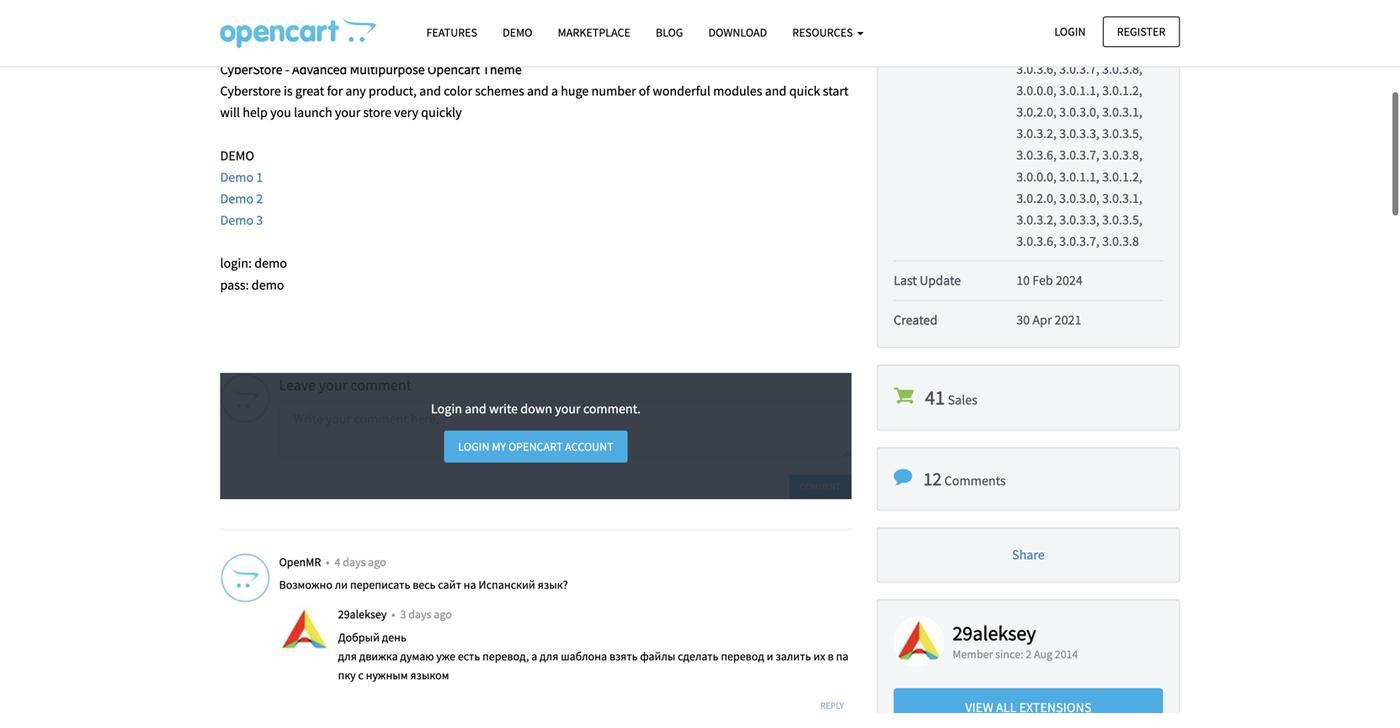 Task type: describe. For each thing, give the bounding box(es) containing it.
перевод,
[[483, 649, 529, 664]]

register link
[[1103, 16, 1180, 47]]

10 feb 2024
[[1017, 272, 1083, 289]]

demo down demo
[[220, 169, 254, 186]]

demo 3 link
[[220, 212, 263, 229]]

register
[[1117, 24, 1166, 39]]

login and write down your comment.
[[431, 401, 641, 417]]

взять
[[610, 649, 638, 664]]

1 vertical spatial your
[[319, 376, 348, 395]]

created
[[894, 311, 938, 328]]

испанский
[[479, 577, 535, 593]]

30 apr 2021
[[1017, 311, 1082, 328]]

a
[[551, 83, 558, 99]]

29aleksey for 29aleksey
[[338, 607, 389, 622]]

cyberstore - advanced multipurpose opencart theme cyberstore is great for any product, and color schemes and a huge number of wonderful modules and quick start will help you launch your store very quickly
[[220, 61, 849, 121]]

comment
[[800, 481, 841, 493]]

and left quick at top
[[765, 83, 787, 99]]

сайт
[[438, 577, 461, 593]]

product,
[[369, 83, 417, 99]]

на
[[464, 577, 476, 593]]

openmr
[[279, 554, 323, 569]]

download
[[709, 25, 767, 40]]

весь
[[413, 577, 436, 593]]

1 horizontal spatial 3
[[400, 607, 406, 622]]

язык?
[[538, 577, 568, 593]]

blog link
[[643, 18, 696, 47]]

is
[[284, 83, 293, 99]]

modules
[[713, 83, 762, 99]]

Leave your comment text field
[[279, 402, 852, 458]]

demo down demo 2 link
[[220, 212, 254, 229]]

opencart
[[508, 439, 563, 454]]

cart mini image
[[894, 386, 914, 406]]

1 vertical spatial demo
[[252, 276, 284, 293]]

down
[[521, 401, 552, 417]]

schemes
[[475, 83, 524, 99]]

день
[[382, 630, 407, 645]]

my
[[492, 439, 506, 454]]

cyberstore - advanced multipurpose opencart theme image
[[237, 0, 835, 25]]

leave your comment
[[279, 376, 412, 395]]

launch
[[294, 104, 332, 121]]

demo inside "link"
[[503, 25, 533, 40]]

you
[[270, 104, 291, 121]]

share
[[1012, 546, 1045, 563]]

login for login my opencart account
[[458, 439, 490, 454]]

of
[[639, 83, 650, 99]]

blog
[[656, 25, 683, 40]]

for
[[327, 83, 343, 99]]

добрый
[[338, 630, 380, 645]]

and left a
[[527, 83, 549, 99]]

pass:
[[220, 276, 249, 293]]

уже
[[436, 649, 456, 664]]

1 для from the left
[[338, 649, 357, 664]]

па
[[836, 649, 849, 664]]

cyberstore
[[220, 83, 281, 99]]

login for login
[[1055, 24, 1086, 39]]

41
[[925, 385, 945, 410]]

comment image
[[894, 468, 912, 487]]

4
[[335, 554, 340, 569]]

update
[[920, 272, 961, 289]]

и
[[767, 649, 773, 664]]

движка
[[359, 649, 398, 664]]

your inside cyberstore - advanced multipurpose opencart theme cyberstore is great for any product, and color schemes and a huge number of wonderful modules and quick start will help you launch your store very quickly
[[335, 104, 361, 121]]

ago for 3 days ago
[[434, 607, 452, 622]]

login for login and write down your comment.
[[431, 401, 462, 417]]

demo up demo 3 link
[[220, 190, 254, 207]]

last
[[894, 272, 917, 289]]

2 inside 29aleksey member since: 2 aug 2014
[[1026, 647, 1032, 662]]

29aleksey image for member since: 2 aug 2014
[[894, 616, 944, 667]]

openmr image
[[220, 553, 271, 603]]

1
[[256, 169, 263, 186]]

4 days ago
[[335, 554, 386, 569]]

aug
[[1034, 647, 1053, 662]]

login:
[[220, 255, 252, 272]]

перевод
[[721, 649, 764, 664]]

-
[[285, 61, 289, 78]]

account
[[565, 439, 614, 454]]

member
[[953, 647, 993, 662]]

12 comments
[[924, 467, 1006, 490]]

0 vertical spatial demo
[[254, 255, 287, 272]]

файлы
[[640, 649, 676, 664]]

leave
[[279, 376, 316, 395]]

marketplace
[[558, 25, 631, 40]]

write
[[489, 401, 518, 417]]

demo 2 link
[[220, 190, 263, 207]]



Task type: locate. For each thing, give the bounding box(es) containing it.
start
[[823, 83, 849, 99]]

сделать
[[678, 649, 719, 664]]

2 left aug
[[1026, 647, 1032, 662]]

login left my
[[458, 439, 490, 454]]

в
[[828, 649, 834, 664]]

29aleksey member since: 2 aug 2014
[[953, 621, 1078, 662]]

and left write
[[465, 401, 487, 417]]

языком
[[410, 668, 449, 683]]

1 horizontal spatial для
[[540, 649, 559, 664]]

days down возможно ли переписать весь сайт на испанский язык?
[[409, 607, 431, 622]]

нужным
[[366, 668, 408, 683]]

2 down "1"
[[256, 190, 263, 207]]

переписать
[[350, 577, 410, 593]]

feb
[[1033, 272, 1053, 289]]

features link
[[414, 18, 490, 47]]

0 horizontal spatial для
[[338, 649, 357, 664]]

ago
[[368, 554, 386, 569], [434, 607, 452, 622]]

3
[[256, 212, 263, 229], [400, 607, 406, 622]]

huge
[[561, 83, 589, 99]]

demo up theme
[[503, 25, 533, 40]]

login my opencart account link
[[444, 431, 628, 463]]

1 vertical spatial login
[[431, 401, 462, 417]]

great
[[295, 83, 324, 99]]

3 inside demo demo 1 demo 2 demo 3
[[256, 212, 263, 229]]

help
[[243, 104, 268, 121]]

0 horizontal spatial 29aleksey
[[338, 607, 389, 622]]

your down any at the top of page
[[335, 104, 361, 121]]

demo demo 1 demo 2 demo 3
[[220, 147, 263, 229]]

0 vertical spatial ago
[[368, 554, 386, 569]]

and
[[420, 83, 441, 99], [527, 83, 549, 99], [765, 83, 787, 99], [465, 401, 487, 417]]

0 horizontal spatial days
[[343, 554, 366, 569]]

demo
[[254, 255, 287, 272], [252, 276, 284, 293]]

comment button
[[789, 475, 852, 499]]

12
[[924, 467, 942, 490]]

login: demo pass: demo
[[220, 255, 287, 293]]

sales
[[948, 391, 978, 408]]

days for 3
[[409, 607, 431, 622]]

login my opencart account
[[458, 439, 614, 454]]

wonderful
[[653, 83, 711, 99]]

добрый день для движка думаю уже есть перевод, а для шаблона взять файлы сделать перевод и залить их в па пку с нужным языком
[[338, 630, 849, 683]]

1 vertical spatial ago
[[434, 607, 452, 622]]

0 vertical spatial 3
[[256, 212, 263, 229]]

login left write
[[431, 401, 462, 417]]

multipurpose
[[350, 61, 425, 78]]

advanced
[[292, 61, 347, 78]]

0 vertical spatial 2
[[256, 190, 263, 207]]

1 horizontal spatial 29aleksey image
[[894, 616, 944, 667]]

29aleksey image down возможно
[[279, 605, 330, 656]]

days
[[343, 554, 366, 569], [409, 607, 431, 622]]

any
[[346, 83, 366, 99]]

demo right 'login:'
[[254, 255, 287, 272]]

2 inside demo demo 1 demo 2 demo 3
[[256, 190, 263, 207]]

залить
[[776, 649, 811, 664]]

login left register
[[1055, 24, 1086, 39]]

2 vertical spatial login
[[458, 439, 490, 454]]

29aleksey
[[338, 607, 389, 622], [953, 621, 1036, 646]]

very
[[394, 104, 418, 121]]

demo right pass:
[[252, 276, 284, 293]]

0 vertical spatial login
[[1055, 24, 1086, 39]]

login
[[1055, 24, 1086, 39], [431, 401, 462, 417], [458, 439, 490, 454]]

3 up день
[[400, 607, 406, 622]]

resources link
[[780, 18, 877, 47]]

quickly
[[421, 104, 462, 121]]

ago for 4 days ago
[[368, 554, 386, 569]]

шаблона
[[561, 649, 607, 664]]

comments
[[945, 472, 1006, 489]]

ago down сайт
[[434, 607, 452, 622]]

пку
[[338, 668, 356, 683]]

0 vertical spatial your
[[335, 104, 361, 121]]

3 down demo 2 link
[[256, 212, 263, 229]]

demo 1 link
[[220, 169, 263, 186]]

а
[[531, 649, 537, 664]]

2
[[256, 190, 263, 207], [1026, 647, 1032, 662]]

есть
[[458, 649, 480, 664]]

10
[[1017, 272, 1030, 289]]

29aleksey image left member
[[894, 616, 944, 667]]

1 horizontal spatial 29aleksey
[[953, 621, 1036, 646]]

color
[[444, 83, 472, 99]]

store
[[363, 104, 392, 121]]

demo link
[[490, 18, 545, 47]]

41 sales
[[925, 385, 978, 410]]

1 vertical spatial days
[[409, 607, 431, 622]]

29aleksey up "добрый"
[[338, 607, 389, 622]]

ago up переписать
[[368, 554, 386, 569]]

2 vertical spatial your
[[555, 401, 581, 417]]

1 vertical spatial 2
[[1026, 647, 1032, 662]]

comment.
[[583, 401, 641, 417]]

2 для from the left
[[540, 649, 559, 664]]

last update
[[894, 272, 961, 289]]

days for 4
[[343, 554, 366, 569]]

resources
[[793, 25, 856, 40]]

2021
[[1055, 311, 1082, 328]]

1 horizontal spatial ago
[[434, 607, 452, 622]]

29aleksey image for добрый день
[[279, 605, 330, 656]]

0 horizontal spatial 29aleksey image
[[279, 605, 330, 656]]

для right а
[[540, 649, 559, 664]]

29aleksey inside 29aleksey member since: 2 aug 2014
[[953, 621, 1036, 646]]

возможно
[[279, 577, 333, 593]]

0 vertical spatial days
[[343, 554, 366, 569]]

1 vertical spatial 3
[[400, 607, 406, 622]]

opencart - cyberstore - advanced multipurpose opencart theme image
[[220, 18, 376, 48]]

quick
[[789, 83, 820, 99]]

29aleksey image
[[279, 605, 330, 656], [894, 616, 944, 667]]

opencart
[[428, 61, 480, 78]]

для up 'пку'
[[338, 649, 357, 664]]

29aleksey up since:
[[953, 621, 1036, 646]]

0 horizontal spatial 3
[[256, 212, 263, 229]]

1 horizontal spatial 2
[[1026, 647, 1032, 662]]

0 horizontal spatial ago
[[368, 554, 386, 569]]

apr
[[1033, 311, 1052, 328]]

ли
[[335, 577, 348, 593]]

marketplace link
[[545, 18, 643, 47]]

1 horizontal spatial days
[[409, 607, 431, 622]]

days right 4 at left bottom
[[343, 554, 366, 569]]

your right leave
[[319, 376, 348, 395]]

29aleksey for 29aleksey member since: 2 aug 2014
[[953, 621, 1036, 646]]

их
[[814, 649, 826, 664]]

your right "down"
[[555, 401, 581, 417]]

3 days ago
[[400, 607, 452, 622]]

share link
[[1012, 546, 1045, 563]]

30
[[1017, 311, 1030, 328]]

download link
[[696, 18, 780, 47]]

думаю
[[400, 649, 434, 664]]

and up quickly
[[420, 83, 441, 99]]

reply button
[[813, 697, 852, 713]]

0 horizontal spatial 2
[[256, 190, 263, 207]]



Task type: vqa. For each thing, say whether or not it's contained in the screenshot.
26,
no



